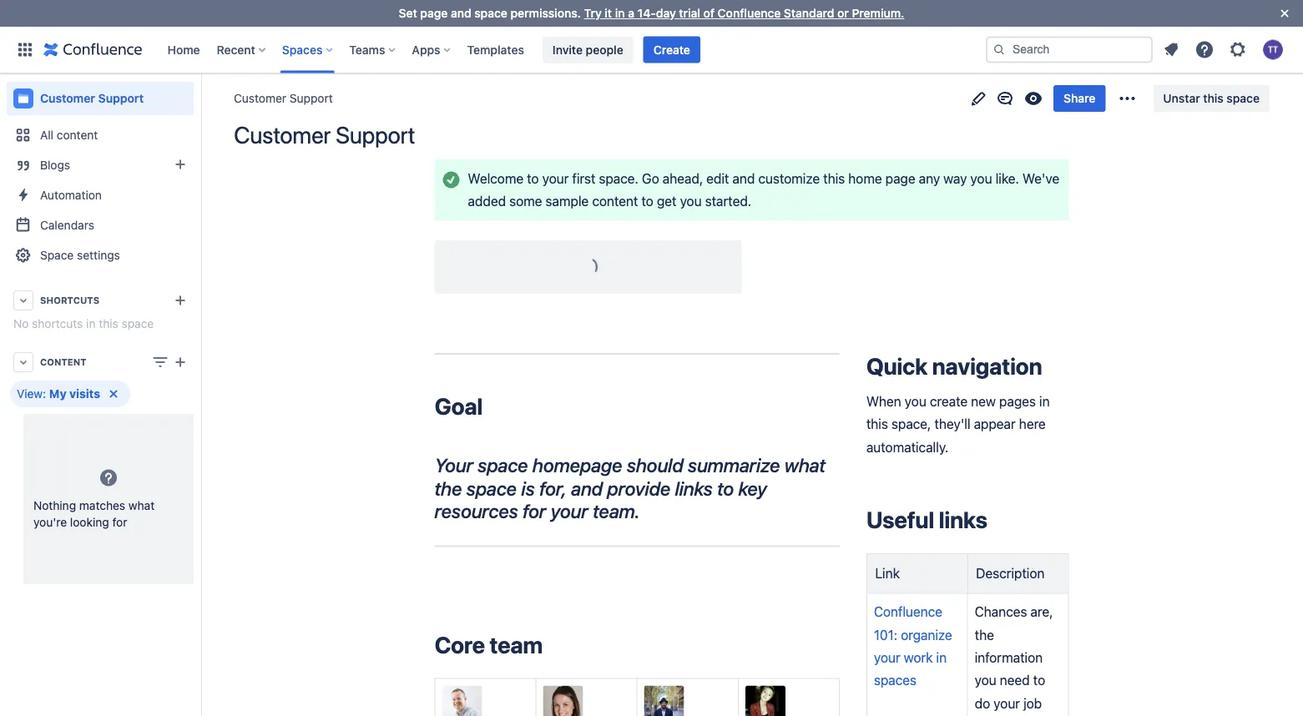 Task type: vqa. For each thing, say whether or not it's contained in the screenshot.
Useful links
yes



Task type: describe. For each thing, give the bounding box(es) containing it.
this inside welcome to your first space. go ahead, edit and customize this home page any way you like. we've added some sample content to get you started.
[[823, 170, 845, 186]]

try
[[584, 6, 602, 20]]

what inside nothing matches what you're looking for
[[129, 499, 155, 512]]

new
[[971, 393, 996, 409]]

automation
[[40, 188, 102, 202]]

recent button
[[212, 36, 272, 63]]

homepage
[[533, 454, 622, 477]]

content button
[[7, 347, 194, 377]]

support inside space element
[[98, 91, 144, 105]]

you right get in the top of the page
[[680, 193, 702, 209]]

to left get in the top of the page
[[642, 193, 654, 209]]

to inside your space homepage should summarize what the space is for, and provide links to key resources for your team.
[[717, 477, 734, 500]]

permissions.
[[511, 6, 581, 20]]

some
[[509, 193, 542, 209]]

shortcuts button
[[7, 286, 194, 316]]

no shortcuts in this space
[[13, 317, 154, 331]]

shortcuts
[[32, 317, 83, 331]]

apps
[[412, 43, 441, 56]]

calendars
[[40, 218, 94, 232]]

clear view image
[[103, 384, 123, 404]]

you right way
[[971, 170, 992, 186]]

2 horizontal spatial support
[[336, 121, 415, 149]]

for inside your space homepage should summarize what the space is for, and provide links to key resources for your team.
[[523, 500, 546, 523]]

when you create new pages in this space, they'll appear here automatically.
[[867, 393, 1053, 455]]

space inside "button"
[[1227, 91, 1260, 105]]

started.
[[705, 193, 752, 209]]

useful
[[867, 506, 934, 534]]

your profile and preferences image
[[1263, 40, 1283, 60]]

14-
[[638, 6, 656, 20]]

teams
[[349, 43, 385, 56]]

key
[[739, 477, 767, 500]]

blogs link
[[7, 150, 194, 180]]

in inside space element
[[86, 317, 96, 331]]

your space homepage should summarize what the space is for, and provide links to key resources for your team.
[[435, 454, 830, 523]]

is
[[521, 477, 535, 500]]

the inside your space homepage should summarize what the space is for, and provide links to key resources for your team.
[[435, 477, 462, 500]]

organize
[[901, 627, 952, 643]]

space settings
[[40, 248, 120, 262]]

apps button
[[407, 36, 457, 63]]

and inside welcome to your first space. go ahead, edit and customize this home page any way you like. we've added some sample content to get you started.
[[733, 170, 755, 186]]

set
[[399, 6, 417, 20]]

settings icon image
[[1228, 40, 1248, 60]]

provide
[[607, 477, 671, 500]]

copy image for space
[[643, 501, 663, 521]]

nothing matches what you're looking for
[[33, 499, 155, 529]]

a
[[628, 6, 635, 20]]

this inside when you create new pages in this space, they'll appear here automatically.
[[867, 416, 888, 432]]

they'll
[[935, 416, 971, 432]]

no
[[13, 317, 29, 331]]

quick
[[867, 353, 928, 380]]

edit
[[707, 170, 729, 186]]

core team
[[435, 631, 543, 658]]

0 horizontal spatial and
[[451, 6, 471, 20]]

blogs
[[40, 158, 70, 172]]

pages
[[1000, 393, 1036, 409]]

welcome
[[468, 170, 524, 186]]

navigation
[[932, 353, 1042, 380]]

invite people
[[553, 43, 624, 56]]

visits
[[69, 387, 100, 401]]

do
[[975, 696, 990, 712]]

or
[[838, 6, 849, 20]]

1 horizontal spatial support
[[290, 91, 333, 105]]

create link
[[644, 36, 700, 63]]

added
[[468, 193, 506, 209]]

welcome to your first space. go ahead, edit and customize this home page any way you like. we've added some sample content to get you started.
[[468, 170, 1063, 209]]

customer support inside space element
[[40, 91, 144, 105]]

banner containing home
[[0, 26, 1303, 73]]

help icon image
[[1195, 40, 1215, 60]]

all content
[[40, 128, 98, 142]]

close image
[[1275, 3, 1295, 23]]

confluence 101: organize your work in spaces link
[[874, 604, 956, 689]]

automatically.
[[867, 439, 949, 455]]

invite people button
[[543, 36, 634, 63]]

space.
[[599, 170, 639, 186]]

matches
[[79, 499, 125, 512]]

you inside when you create new pages in this space, they'll appear here automatically.
[[905, 393, 927, 409]]

your inside welcome to your first space. go ahead, edit and customize this home page any way you like. we've added some sample content to get you started.
[[542, 170, 569, 186]]

1 horizontal spatial customer support link
[[234, 90, 333, 107]]

customize
[[759, 170, 820, 186]]

add shortcut image
[[170, 291, 190, 311]]

resources
[[435, 500, 518, 523]]

all content link
[[7, 120, 194, 150]]

templates link
[[462, 36, 529, 63]]

spaces button
[[277, 36, 339, 63]]

space settings link
[[7, 240, 194, 271]]

create
[[930, 393, 968, 409]]

ahead,
[[663, 170, 703, 186]]

sample
[[546, 193, 589, 209]]

101:
[[874, 627, 898, 643]]

any
[[919, 170, 940, 186]]

space up resources
[[466, 477, 517, 500]]

goal
[[435, 393, 483, 420]]

automation link
[[7, 180, 194, 210]]

customer inside space element
[[40, 91, 95, 105]]

information
[[975, 650, 1043, 666]]



Task type: locate. For each thing, give the bounding box(es) containing it.
set page and space permissions. try it in a 14-day trial of confluence standard or premium.
[[399, 6, 905, 20]]

your down for,
[[551, 500, 588, 523]]

space down shortcuts dropdown button
[[122, 317, 154, 331]]

in
[[615, 6, 625, 20], [86, 317, 96, 331], [1040, 393, 1050, 409], [936, 650, 947, 666]]

need
[[1000, 673, 1030, 689]]

to
[[527, 170, 539, 186], [642, 193, 654, 209], [717, 477, 734, 500], [1034, 673, 1046, 689]]

this inside "button"
[[1204, 91, 1224, 105]]

settings
[[77, 248, 120, 262]]

0 vertical spatial confluence
[[718, 6, 781, 20]]

are,
[[1031, 604, 1053, 620]]

for
[[523, 500, 546, 523], [112, 515, 127, 529]]

0 vertical spatial what
[[785, 454, 826, 477]]

page inside welcome to your first space. go ahead, edit and customize this home page any way you like. we've added some sample content to get you started.
[[886, 170, 916, 186]]

nothing
[[33, 499, 76, 512]]

try it in a 14-day trial of confluence standard or premium. link
[[584, 6, 905, 20]]

this inside space element
[[99, 317, 118, 331]]

0 horizontal spatial support
[[98, 91, 144, 105]]

here
[[1019, 416, 1046, 432]]

looking
[[70, 515, 109, 529]]

we've
[[1023, 170, 1060, 186]]

0 horizontal spatial copy image
[[541, 635, 561, 655]]

your up sample at the top left of the page
[[542, 170, 569, 186]]

invite
[[553, 43, 583, 56]]

description
[[976, 566, 1045, 582]]

when
[[867, 393, 902, 409]]

the down your
[[435, 477, 462, 500]]

what
[[785, 454, 826, 477], [129, 499, 155, 512]]

copy image
[[1041, 356, 1061, 377], [481, 396, 501, 416]]

copy image for team
[[541, 635, 561, 655]]

1 horizontal spatial copy image
[[643, 501, 663, 521]]

you
[[971, 170, 992, 186], [680, 193, 702, 209], [905, 393, 927, 409], [975, 673, 997, 689]]

confluence 101: organize your work in spaces
[[874, 604, 956, 689]]

unstar
[[1164, 91, 1200, 105]]

1 vertical spatial what
[[129, 499, 155, 512]]

spaces
[[282, 43, 323, 56]]

and inside your space homepage should summarize what the space is for, and provide links to key resources for your team.
[[571, 477, 603, 500]]

your down 101:
[[874, 650, 901, 666]]

notification icon image
[[1162, 40, 1182, 60]]

more actions image
[[1118, 89, 1138, 109]]

1 horizontal spatial confluence
[[874, 604, 943, 620]]

to right need on the bottom right
[[1034, 673, 1046, 689]]

0 horizontal spatial confluence
[[718, 6, 781, 20]]

for down is
[[523, 500, 546, 523]]

it
[[605, 6, 612, 20]]

confluence image
[[43, 40, 142, 60], [43, 40, 142, 60]]

copy image for quick navigation
[[1041, 356, 1061, 377]]

in inside "confluence 101: organize your work in spaces"
[[936, 650, 947, 666]]

of
[[704, 6, 715, 20]]

your
[[542, 170, 569, 186], [551, 500, 588, 523], [874, 650, 901, 666]]

calendars link
[[7, 210, 194, 240]]

this down shortcuts dropdown button
[[99, 317, 118, 331]]

banner
[[0, 26, 1303, 73]]

the down the chances
[[975, 627, 994, 643]]

the inside chances are, the information you need to do your
[[975, 627, 994, 643]]

to up some
[[527, 170, 539, 186]]

copy image for links
[[986, 510, 1006, 530]]

should
[[627, 454, 683, 477]]

space,
[[892, 416, 931, 432]]

you up do
[[975, 673, 997, 689]]

1 vertical spatial links
[[939, 506, 988, 534]]

link
[[875, 566, 900, 582]]

1 horizontal spatial copy image
[[1041, 356, 1061, 377]]

1 vertical spatial and
[[733, 170, 755, 186]]

global element
[[10, 26, 983, 73]]

change view image
[[150, 352, 170, 372]]

1 horizontal spatial the
[[975, 627, 994, 643]]

confluence inside "confluence 101: organize your work in spaces"
[[874, 604, 943, 620]]

share button
[[1054, 85, 1106, 112]]

for inside nothing matches what you're looking for
[[112, 515, 127, 529]]

to down summarize
[[717, 477, 734, 500]]

2 vertical spatial and
[[571, 477, 603, 500]]

appswitcher icon image
[[15, 40, 35, 60]]

confluence up organize on the right bottom of page
[[874, 604, 943, 620]]

stop watching image
[[1024, 89, 1044, 109]]

panel success image
[[441, 170, 461, 190]]

standard
[[784, 6, 835, 20]]

get
[[657, 193, 677, 209]]

content
[[40, 357, 86, 368]]

1 horizontal spatial and
[[571, 477, 603, 500]]

trial
[[679, 6, 701, 20]]

in left the a
[[615, 6, 625, 20]]

unstar this space button
[[1153, 85, 1270, 112]]

content
[[57, 128, 98, 142], [592, 193, 638, 209]]

and right edit
[[733, 170, 755, 186]]

unstar this space
[[1164, 91, 1260, 105]]

what inside your space homepage should summarize what the space is for, and provide links to key resources for your team.
[[785, 454, 826, 477]]

premium.
[[852, 6, 905, 20]]

space down the settings icon
[[1227, 91, 1260, 105]]

like.
[[996, 170, 1019, 186]]

confluence right of
[[718, 6, 781, 20]]

what right matches at the left
[[129, 499, 155, 512]]

0 horizontal spatial page
[[420, 6, 448, 20]]

chances
[[975, 604, 1027, 620]]

1 horizontal spatial what
[[785, 454, 826, 477]]

0 horizontal spatial customer support link
[[7, 82, 194, 115]]

in down shortcuts dropdown button
[[86, 317, 96, 331]]

in inside when you create new pages in this space, they'll appear here automatically.
[[1040, 393, 1050, 409]]

for down matches at the left
[[112, 515, 127, 529]]

1 horizontal spatial for
[[523, 500, 546, 523]]

space
[[475, 6, 508, 20], [1227, 91, 1260, 105], [122, 317, 154, 331], [478, 454, 528, 477], [466, 477, 517, 500]]

links inside your space homepage should summarize what the space is for, and provide links to key resources for your team.
[[675, 477, 713, 500]]

summarize
[[688, 454, 780, 477]]

this right unstar
[[1204, 91, 1224, 105]]

home
[[167, 43, 200, 56]]

0 horizontal spatial copy image
[[481, 396, 501, 416]]

0 vertical spatial and
[[451, 6, 471, 20]]

your
[[435, 454, 473, 477]]

go
[[642, 170, 659, 186]]

spaces
[[874, 673, 917, 689]]

0 horizontal spatial the
[[435, 477, 462, 500]]

customer support link down spaces
[[234, 90, 333, 107]]

2 vertical spatial your
[[874, 650, 901, 666]]

create a blog image
[[170, 154, 190, 175]]

collapse sidebar image
[[182, 82, 219, 115]]

links down should
[[675, 477, 713, 500]]

your inside your space homepage should summarize what the space is for, and provide links to key resources for your team.
[[551, 500, 588, 523]]

copy image for goal
[[481, 396, 501, 416]]

space up is
[[478, 454, 528, 477]]

confluence
[[718, 6, 781, 20], [874, 604, 943, 620]]

content inside welcome to your first space. go ahead, edit and customize this home page any way you like. we've added some sample content to get you started.
[[592, 193, 638, 209]]

space element
[[0, 73, 200, 716]]

copy image
[[643, 501, 663, 521], [986, 510, 1006, 530], [541, 635, 561, 655]]

quick navigation
[[867, 353, 1042, 380]]

and down homepage
[[571, 477, 603, 500]]

this down 'when'
[[867, 416, 888, 432]]

0 horizontal spatial for
[[112, 515, 127, 529]]

first
[[572, 170, 596, 186]]

content down space.
[[592, 193, 638, 209]]

2 horizontal spatial copy image
[[986, 510, 1006, 530]]

work
[[904, 650, 933, 666]]

day
[[656, 6, 676, 20]]

content inside all content link
[[57, 128, 98, 142]]

create a page image
[[170, 352, 190, 372]]

this left home
[[823, 170, 845, 186]]

you're
[[33, 515, 67, 529]]

support
[[98, 91, 144, 105], [290, 91, 333, 105], [336, 121, 415, 149]]

in up here
[[1040, 393, 1050, 409]]

0 horizontal spatial links
[[675, 477, 713, 500]]

your inside "confluence 101: organize your work in spaces"
[[874, 650, 901, 666]]

teams button
[[344, 36, 402, 63]]

space up 'templates' on the top of page
[[475, 6, 508, 20]]

in right work
[[936, 650, 947, 666]]

customer support
[[40, 91, 144, 105], [234, 91, 333, 105], [234, 121, 415, 149]]

way
[[944, 170, 967, 186]]

this
[[1204, 91, 1224, 105], [823, 170, 845, 186], [99, 317, 118, 331], [867, 416, 888, 432]]

0 vertical spatial content
[[57, 128, 98, 142]]

content right all
[[57, 128, 98, 142]]

view:
[[17, 387, 46, 401]]

create
[[654, 43, 690, 56]]

you inside chances are, the information you need to do your
[[975, 673, 997, 689]]

Search field
[[986, 36, 1153, 63]]

1 vertical spatial page
[[886, 170, 916, 186]]

1 vertical spatial copy image
[[481, 396, 501, 416]]

templates
[[467, 43, 524, 56]]

to inside chances are, the information you need to do your
[[1034, 673, 1046, 689]]

0 horizontal spatial what
[[129, 499, 155, 512]]

1 vertical spatial confluence
[[874, 604, 943, 620]]

links right useful at the right of the page
[[939, 506, 988, 534]]

core
[[435, 631, 485, 658]]

0 vertical spatial page
[[420, 6, 448, 20]]

1 vertical spatial content
[[592, 193, 638, 209]]

home link
[[162, 36, 205, 63]]

1 horizontal spatial links
[[939, 506, 988, 534]]

people
[[586, 43, 624, 56]]

0 vertical spatial your
[[542, 170, 569, 186]]

1 vertical spatial your
[[551, 500, 588, 523]]

edit this page image
[[969, 89, 989, 109]]

appear
[[974, 416, 1016, 432]]

0 vertical spatial copy image
[[1041, 356, 1061, 377]]

what right summarize
[[785, 454, 826, 477]]

useful links
[[867, 506, 988, 534]]

0 vertical spatial links
[[675, 477, 713, 500]]

1 horizontal spatial page
[[886, 170, 916, 186]]

1 horizontal spatial content
[[592, 193, 638, 209]]

0 vertical spatial the
[[435, 477, 462, 500]]

chances are, the information you need to do your
[[975, 604, 1063, 716]]

and up apps popup button
[[451, 6, 471, 20]]

home
[[849, 170, 882, 186]]

customer support link up all content link
[[7, 82, 194, 115]]

search image
[[993, 43, 1006, 56]]

2 horizontal spatial and
[[733, 170, 755, 186]]

team
[[490, 631, 543, 658]]

page left 'any'
[[886, 170, 916, 186]]

1 vertical spatial the
[[975, 627, 994, 643]]

page right set
[[420, 6, 448, 20]]

0 horizontal spatial content
[[57, 128, 98, 142]]

team.
[[593, 500, 640, 523]]

you up "space,"
[[905, 393, 927, 409]]

view: my visits
[[17, 387, 100, 401]]



